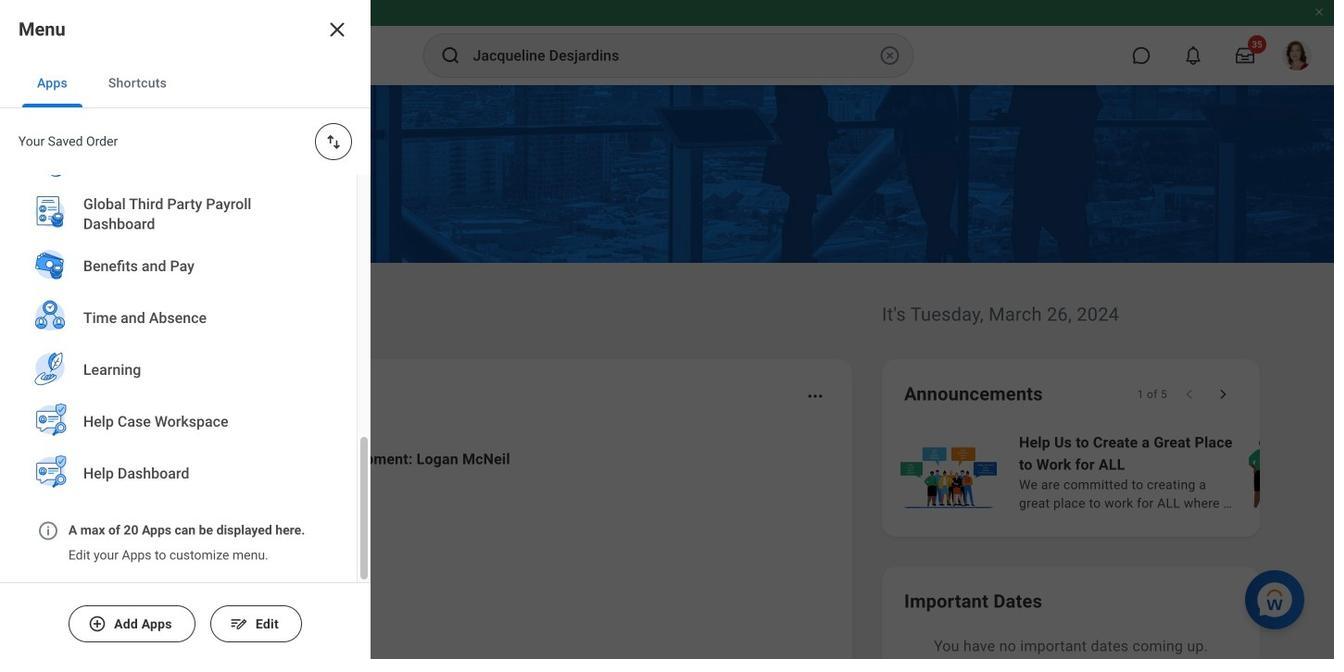Task type: describe. For each thing, give the bounding box(es) containing it.
inbox large image
[[1236, 46, 1255, 65]]

search image
[[440, 44, 462, 67]]

profile logan mcneil element
[[1271, 35, 1323, 76]]

chevron left small image
[[1180, 385, 1199, 404]]

x image
[[326, 19, 348, 41]]

text edit image
[[230, 615, 248, 634]]

book open image
[[123, 635, 151, 660]]

x circle image
[[879, 44, 901, 67]]

global navigation dialog
[[0, 0, 371, 660]]

list inside global navigation dialog
[[0, 0, 357, 515]]

2 inbox image from the top
[[123, 559, 151, 587]]



Task type: vqa. For each thing, say whether or not it's contained in the screenshot.
main content
yes



Task type: locate. For each thing, give the bounding box(es) containing it.
info image
[[37, 520, 59, 542]]

tab list
[[0, 59, 371, 108]]

plus circle image
[[88, 615, 107, 634]]

sort image
[[324, 132, 343, 151]]

status
[[1137, 387, 1167, 402]]

0 vertical spatial inbox image
[[123, 470, 151, 498]]

1 vertical spatial inbox image
[[123, 559, 151, 587]]

chevron right small image
[[1214, 385, 1232, 404]]

banner
[[0, 0, 1334, 85]]

close environment banner image
[[1314, 6, 1325, 18]]

notifications large image
[[1184, 46, 1203, 65]]

list
[[0, 0, 357, 515], [897, 430, 1334, 515], [96, 434, 830, 660]]

inbox image
[[123, 470, 151, 498], [123, 559, 151, 587]]

1 inbox image from the top
[[123, 470, 151, 498]]

main content
[[0, 85, 1334, 660]]



